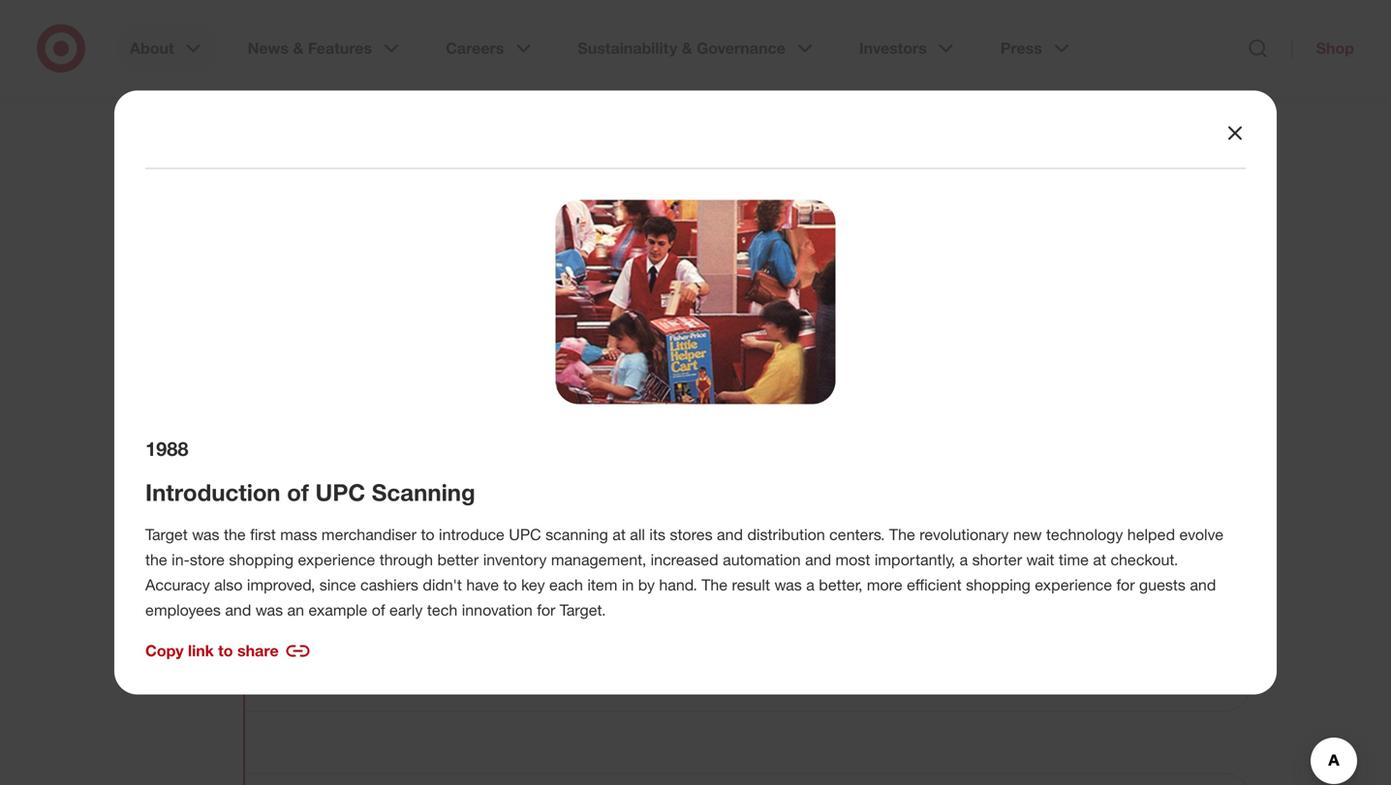 Task type: describe. For each thing, give the bounding box(es) containing it.
efficient
[[907, 576, 962, 595]]

a group of boxes image
[[975, 53, 1218, 297]]

example
[[309, 601, 368, 620]]

and up 'communities.'
[[357, 213, 383, 232]]

stores
[[670, 526, 713, 545]]

copy
[[145, 642, 184, 661]]

innovation inside target was the first mass merchandiser to introduce upc scanning at all its stores and distribution centers. the revolutionary new technology helped evolve the in-store shopping experience through better inventory management, increased automation and most importantly, a shorter wait time at checkout. accuracy also improved, since cashiers didn't have to key each item in by hand. the result was a better, more efficient shopping experience for guests and employees and was an example of early tech innovation for target.
[[462, 601, 533, 620]]

beginning of target's micromarketing strategy button
[[292, 98, 928, 195]]

and right guests
[[1190, 576, 1216, 595]]

technology
[[1046, 526, 1123, 545]]

of inside beginning of target's micromarketing strategy
[[488, 99, 525, 146]]

each
[[549, 576, 583, 595]]

learn more button
[[292, 617, 407, 640]]

copy link to share
[[145, 642, 279, 661]]

merchandising
[[584, 213, 687, 232]]

micromarketing
[[292, 147, 583, 195]]

communities.
[[292, 239, 384, 257]]

1 horizontal spatial store
[[348, 578, 383, 597]]

early
[[292, 578, 326, 597]]

scanning inside button
[[669, 512, 842, 559]]

target inside target was the first mass merchandiser to introduce upc scanning at all its stores and distribution centers. the revolutionary new technology helped evolve the in-store shopping experience through better inventory management, increased automation and most importantly, a shorter wait time at checkout. accuracy also improved, since cashiers didn't have to key each item in by hand. the result was a better, more efficient shopping experience for guests and employees and was an example of early tech innovation for target.
[[145, 526, 188, 545]]

scanning inside dialog
[[372, 479, 475, 507]]

1995
[[144, 605, 196, 633]]

through
[[380, 551, 433, 570]]

and right stores
[[717, 526, 743, 545]]

learn
[[292, 619, 334, 638]]

and left merchandising
[[554, 213, 580, 232]]

0 vertical spatial was
[[192, 526, 219, 545]]

have
[[466, 576, 499, 595]]

0 vertical spatial to
[[421, 526, 435, 545]]

better,
[[819, 576, 863, 595]]

reflected
[[759, 213, 821, 232]]

local
[[825, 213, 858, 232]]

0 vertical spatial a
[[960, 551, 968, 570]]

introduction inside dialog
[[145, 479, 281, 507]]

and down also
[[225, 601, 251, 620]]

0 horizontal spatial the
[[702, 576, 728, 595]]

1988 for target
[[145, 438, 188, 461]]

cashiers
[[360, 576, 419, 595]]

employees
[[145, 601, 221, 620]]

0 vertical spatial innovation
[[422, 578, 493, 597]]

0 horizontal spatial upc
[[315, 479, 365, 507]]

early
[[390, 601, 423, 620]]

distribution
[[748, 526, 825, 545]]

1 vertical spatial to
[[503, 576, 517, 595]]

its
[[650, 526, 666, 545]]

first
[[250, 526, 276, 545]]

revolutionary
[[920, 526, 1009, 545]]

evolve
[[1180, 526, 1224, 545]]

regional and cultural micromarketing and merchandising initiatives reflected local store communities.
[[292, 213, 897, 257]]

1 horizontal spatial target
[[515, 578, 557, 597]]

merchandiser
[[322, 526, 417, 545]]

introduce
[[439, 526, 505, 545]]

cultural
[[387, 213, 438, 232]]

introduction of upc scanning button
[[292, 511, 842, 560]]

shorter
[[973, 551, 1022, 570]]

mass
[[280, 526, 317, 545]]

share
[[237, 642, 279, 661]]

all
[[630, 526, 645, 545]]

tech inside target was the first mass merchandiser to introduce upc scanning at all its stores and distribution centers. the revolutionary new technology helped evolve the in-store shopping experience through better inventory management, increased automation and most importantly, a shorter wait time at checkout. accuracy also improved, since cashiers didn't have to key each item in by hand. the result was a better, more efficient shopping experience for guests and employees and was an example of early tech innovation for target.
[[427, 601, 458, 620]]

an
[[287, 601, 304, 620]]

of inside introduction of upc scanning button
[[528, 512, 564, 559]]

improved,
[[247, 576, 315, 595]]

0 vertical spatial tech
[[388, 578, 418, 597]]

shop link
[[1292, 39, 1355, 58]]

importantly,
[[875, 551, 956, 570]]



Task type: locate. For each thing, give the bounding box(es) containing it.
for down checkout.
[[1117, 576, 1135, 595]]

of
[[488, 99, 525, 146], [287, 479, 309, 507], [528, 512, 564, 559], [372, 601, 385, 620]]

introduction up cashiers
[[292, 512, 517, 559]]

1988 inside the introduction of upc scanning dialog
[[145, 438, 188, 461]]

1 vertical spatial scanning
[[669, 512, 842, 559]]

key
[[521, 576, 545, 595]]

store
[[862, 213, 897, 232], [190, 551, 225, 570], [348, 578, 383, 597]]

1985
[[144, 469, 196, 498]]

store inside target was the first mass merchandiser to introduce upc scanning at all its stores and distribution centers. the revolutionary new technology helped evolve the in-store shopping experience through better inventory management, increased automation and most importantly, a shorter wait time at checkout. accuracy also improved, since cashiers didn't have to key each item in by hand. the result was a better, more efficient shopping experience for guests and employees and was an example of early tech innovation for target.
[[190, 551, 225, 570]]

1 horizontal spatial the
[[889, 526, 916, 545]]

learn more
[[292, 619, 376, 638]]

1 horizontal spatial at
[[613, 526, 626, 545]]

item
[[588, 576, 618, 595]]

in
[[622, 576, 634, 595]]

1 horizontal spatial the
[[224, 526, 246, 545]]

1 vertical spatial more
[[338, 619, 376, 638]]

upc inside button
[[575, 512, 658, 559]]

1 horizontal spatial for
[[1117, 576, 1135, 595]]

wait
[[1027, 551, 1055, 570]]

introduction of upc scanning inside dialog
[[145, 479, 475, 507]]

initiatives
[[691, 213, 755, 232]]

checkout.
[[1111, 551, 1179, 570]]

introduction inside button
[[292, 512, 517, 559]]

and
[[357, 213, 383, 232], [554, 213, 580, 232], [717, 526, 743, 545], [805, 551, 831, 570], [1190, 576, 1216, 595], [225, 601, 251, 620]]

0 horizontal spatial target
[[145, 526, 188, 545]]

experience down time
[[1035, 576, 1112, 595]]

1 horizontal spatial 1988
[[292, 471, 335, 494]]

2 vertical spatial store
[[348, 578, 383, 597]]

1 horizontal spatial to
[[421, 526, 435, 545]]

0 vertical spatial 1988
[[145, 438, 188, 461]]

0 horizontal spatial in-
[[172, 551, 190, 570]]

0 horizontal spatial at
[[498, 578, 511, 597]]

target was the first mass merchandiser to introduce upc scanning at all its stores and distribution centers. the revolutionary new technology helped evolve the in-store shopping experience through better inventory management, increased automation and most importantly, a shorter wait time at checkout. accuracy also improved, since cashiers didn't have to key each item in by hand. the result was a better, more efficient shopping experience for guests and employees and was an example of early tech innovation for target.
[[145, 526, 1224, 620]]

beginning
[[292, 99, 477, 146]]

1 vertical spatial store
[[190, 551, 225, 570]]

0 vertical spatial a boy in a red shirt image
[[556, 200, 836, 405]]

1 vertical spatial a
[[806, 576, 815, 595]]

1 vertical spatial at
[[1093, 551, 1107, 570]]

link
[[188, 642, 214, 661]]

guests
[[1140, 576, 1186, 595]]

also
[[214, 576, 243, 595]]

target
[[145, 526, 188, 545], [515, 578, 557, 597]]

more inside 'button'
[[338, 619, 376, 638]]

1 vertical spatial introduction
[[292, 512, 517, 559]]

and up better,
[[805, 551, 831, 570]]

1 vertical spatial a boy in a red shirt image
[[975, 430, 1218, 673]]

0 vertical spatial for
[[1117, 576, 1135, 595]]

0 horizontal spatial introduction
[[145, 479, 281, 507]]

0 vertical spatial introduction of upc scanning
[[145, 479, 475, 507]]

inventory
[[483, 551, 547, 570]]

introduction of upc scanning up the mass
[[145, 479, 475, 507]]

strategy
[[594, 147, 749, 195]]

innovation
[[422, 578, 493, 597], [462, 601, 533, 620]]

the
[[889, 526, 916, 545], [702, 576, 728, 595]]

to right link
[[218, 642, 233, 661]]

in- up accuracy
[[172, 551, 190, 570]]

at left key
[[498, 578, 511, 597]]

result
[[732, 576, 770, 595]]

in- inside target was the first mass merchandiser to introduce upc scanning at all its stores and distribution centers. the revolutionary new technology helped evolve the in-store shopping experience through better inventory management, increased automation and most importantly, a shorter wait time at checkout. accuracy also improved, since cashiers didn't have to key each item in by hand. the result was a better, more efficient shopping experience for guests and employees and was an example of early tech innovation for target.
[[172, 551, 190, 570]]

1 vertical spatial innovation
[[462, 601, 533, 620]]

0 horizontal spatial was
[[192, 526, 219, 545]]

beginning of target's micromarketing strategy
[[292, 99, 749, 195]]

new
[[1013, 526, 1042, 545]]

1988 up the mass
[[292, 471, 335, 494]]

0 horizontal spatial tech
[[388, 578, 418, 597]]

the left first
[[224, 526, 246, 545]]

0 vertical spatial experience
[[298, 551, 375, 570]]

of inside target was the first mass merchandiser to introduce upc scanning at all its stores and distribution centers. the revolutionary new technology helped evolve the in-store shopping experience through better inventory management, increased automation and most importantly, a shorter wait time at checkout. accuracy also improved, since cashiers didn't have to key each item in by hand. the result was a better, more efficient shopping experience for guests and employees and was an example of early tech innovation for target.
[[372, 601, 385, 620]]

0 horizontal spatial store
[[190, 551, 225, 570]]

0 horizontal spatial shopping
[[229, 551, 294, 570]]

copy link to share button
[[145, 640, 310, 663]]

1 vertical spatial was
[[775, 576, 802, 595]]

1985 link
[[136, 469, 204, 498]]

scanning up introduce
[[372, 479, 475, 507]]

didn't
[[423, 576, 462, 595]]

early in-store tech innovation at target
[[292, 578, 562, 597]]

store up 'example'
[[348, 578, 383, 597]]

2 vertical spatial at
[[498, 578, 511, 597]]

0 horizontal spatial for
[[537, 601, 556, 620]]

1 horizontal spatial was
[[256, 601, 283, 620]]

1990 link
[[136, 537, 204, 566]]

the
[[224, 526, 246, 545], [145, 551, 167, 570]]

to up through
[[421, 526, 435, 545]]

was
[[192, 526, 219, 545], [775, 576, 802, 595], [256, 601, 283, 620]]

2 vertical spatial was
[[256, 601, 283, 620]]

1 horizontal spatial a
[[960, 551, 968, 570]]

0 horizontal spatial a boy in a red shirt image
[[556, 200, 836, 405]]

was down automation
[[775, 576, 802, 595]]

scanning
[[546, 526, 608, 545]]

1 vertical spatial tech
[[427, 601, 458, 620]]

tech down didn't
[[427, 601, 458, 620]]

of up micromarketing
[[488, 99, 525, 146]]

1990
[[144, 537, 196, 565]]

1 horizontal spatial upc
[[509, 526, 541, 545]]

target up accuracy
[[145, 526, 188, 545]]

2 horizontal spatial upc
[[575, 512, 658, 559]]

0 horizontal spatial experience
[[298, 551, 375, 570]]

micromarketing
[[442, 213, 550, 232]]

2 horizontal spatial at
[[1093, 551, 1107, 570]]

shopping
[[229, 551, 294, 570], [966, 576, 1031, 595]]

2 horizontal spatial to
[[503, 576, 517, 595]]

scanning
[[372, 479, 475, 507], [669, 512, 842, 559]]

introduction
[[145, 479, 281, 507], [292, 512, 517, 559]]

a left better,
[[806, 576, 815, 595]]

time
[[1059, 551, 1089, 570]]

2 vertical spatial to
[[218, 642, 233, 661]]

1 horizontal spatial experience
[[1035, 576, 1112, 595]]

1988 for early
[[292, 471, 335, 494]]

1 horizontal spatial scanning
[[669, 512, 842, 559]]

for down key
[[537, 601, 556, 620]]

the up importantly,
[[889, 526, 916, 545]]

was up also
[[192, 526, 219, 545]]

in-
[[172, 551, 190, 570], [330, 578, 348, 597]]

target.
[[560, 601, 606, 620]]

a
[[960, 551, 968, 570], [806, 576, 815, 595]]

0 vertical spatial store
[[862, 213, 897, 232]]

introduction up first
[[145, 479, 281, 507]]

more inside target was the first mass merchandiser to introduce upc scanning at all its stores and distribution centers. the revolutionary new technology helped evolve the in-store shopping experience through better inventory management, increased automation and most importantly, a shorter wait time at checkout. accuracy also improved, since cashiers didn't have to key each item in by hand. the result was a better, more efficient shopping experience for guests and employees and was an example of early tech innovation for target.
[[867, 576, 903, 595]]

0 vertical spatial the
[[889, 526, 916, 545]]

0 horizontal spatial scanning
[[372, 479, 475, 507]]

for
[[1117, 576, 1135, 595], [537, 601, 556, 620]]

0 horizontal spatial the
[[145, 551, 167, 570]]

1 vertical spatial 1988
[[292, 471, 335, 494]]

0 vertical spatial the
[[224, 526, 246, 545]]

1988 up the 1985
[[145, 438, 188, 461]]

centers.
[[830, 526, 885, 545]]

1 vertical spatial for
[[537, 601, 556, 620]]

innovation down better
[[422, 578, 493, 597]]

1 horizontal spatial in-
[[330, 578, 348, 597]]

0 vertical spatial in-
[[172, 551, 190, 570]]

automation
[[723, 551, 801, 570]]

store right 'local'
[[862, 213, 897, 232]]

2 horizontal spatial store
[[862, 213, 897, 232]]

to inside "button"
[[218, 642, 233, 661]]

store up also
[[190, 551, 225, 570]]

to left key
[[503, 576, 517, 595]]

introduction of upc scanning dialog
[[0, 0, 1391, 786]]

upc inside target was the first mass merchandiser to introduce upc scanning at all its stores and distribution centers. the revolutionary new technology helped evolve the in-store shopping experience through better inventory management, increased automation and most importantly, a shorter wait time at checkout. accuracy also improved, since cashiers didn't have to key each item in by hand. the result was a better, more efficient shopping experience for guests and employees and was an example of early tech innovation for target.
[[509, 526, 541, 545]]

1 vertical spatial in-
[[330, 578, 348, 597]]

regional
[[292, 213, 352, 232]]

0 vertical spatial more
[[867, 576, 903, 595]]

shop
[[1316, 39, 1355, 58]]

of up key
[[528, 512, 564, 559]]

more right the learn
[[338, 619, 376, 638]]

1 horizontal spatial a boy in a red shirt image
[[975, 430, 1218, 673]]

1995 link
[[136, 605, 204, 634]]

upc
[[315, 479, 365, 507], [575, 512, 658, 559], [509, 526, 541, 545]]

of up the mass
[[287, 479, 309, 507]]

in- up 'example'
[[330, 578, 348, 597]]

shopping down first
[[229, 551, 294, 570]]

at left all in the bottom left of the page
[[613, 526, 626, 545]]

experience up since
[[298, 551, 375, 570]]

accuracy
[[145, 576, 210, 595]]

0 vertical spatial target
[[145, 526, 188, 545]]

a down revolutionary
[[960, 551, 968, 570]]

innovation down have on the left bottom
[[462, 601, 533, 620]]

scanning up result
[[669, 512, 842, 559]]

shopping down shorter
[[966, 576, 1031, 595]]

increased
[[651, 551, 719, 570]]

0 horizontal spatial more
[[338, 619, 376, 638]]

0 vertical spatial scanning
[[372, 479, 475, 507]]

tech
[[388, 578, 418, 597], [427, 601, 458, 620]]

1 vertical spatial shopping
[[966, 576, 1031, 595]]

more down importantly,
[[867, 576, 903, 595]]

to
[[421, 526, 435, 545], [503, 576, 517, 595], [218, 642, 233, 661]]

management,
[[551, 551, 646, 570]]

a boy in a red shirt image inside the introduction of upc scanning dialog
[[556, 200, 836, 405]]

by
[[638, 576, 655, 595]]

was left an
[[256, 601, 283, 620]]

the right hand.
[[702, 576, 728, 595]]

1 vertical spatial the
[[702, 576, 728, 595]]

of down cashiers
[[372, 601, 385, 620]]

1 horizontal spatial introduction
[[292, 512, 517, 559]]

hand.
[[659, 576, 697, 595]]

1 horizontal spatial tech
[[427, 601, 458, 620]]

1 vertical spatial introduction of upc scanning
[[292, 512, 842, 559]]

0 vertical spatial shopping
[[229, 551, 294, 570]]

most
[[836, 551, 871, 570]]

helped
[[1128, 526, 1175, 545]]

introduction of upc scanning
[[145, 479, 475, 507], [292, 512, 842, 559]]

target's
[[536, 99, 682, 146]]

at right time
[[1093, 551, 1107, 570]]

tech up early
[[388, 578, 418, 597]]

1 vertical spatial experience
[[1035, 576, 1112, 595]]

1 horizontal spatial shopping
[[966, 576, 1031, 595]]

store inside regional and cultural micromarketing and merchandising initiatives reflected local store communities.
[[862, 213, 897, 232]]

1 horizontal spatial more
[[867, 576, 903, 595]]

since
[[320, 576, 356, 595]]

0 horizontal spatial to
[[218, 642, 233, 661]]

1 vertical spatial the
[[145, 551, 167, 570]]

target down inventory
[[515, 578, 557, 597]]

2 horizontal spatial was
[[775, 576, 802, 595]]

better
[[437, 551, 479, 570]]

a boy in a red shirt image
[[556, 200, 836, 405], [975, 430, 1218, 673]]

1988
[[145, 438, 188, 461], [292, 471, 335, 494]]

the up accuracy
[[145, 551, 167, 570]]

introduction of upc scanning up each
[[292, 512, 842, 559]]

0 vertical spatial introduction
[[145, 479, 281, 507]]

0 vertical spatial at
[[613, 526, 626, 545]]

at
[[613, 526, 626, 545], [1093, 551, 1107, 570], [498, 578, 511, 597]]

0 horizontal spatial 1988
[[145, 438, 188, 461]]

0 horizontal spatial a
[[806, 576, 815, 595]]

1 vertical spatial target
[[515, 578, 557, 597]]



Task type: vqa. For each thing, say whether or not it's contained in the screenshot.
1st Log from left
no



